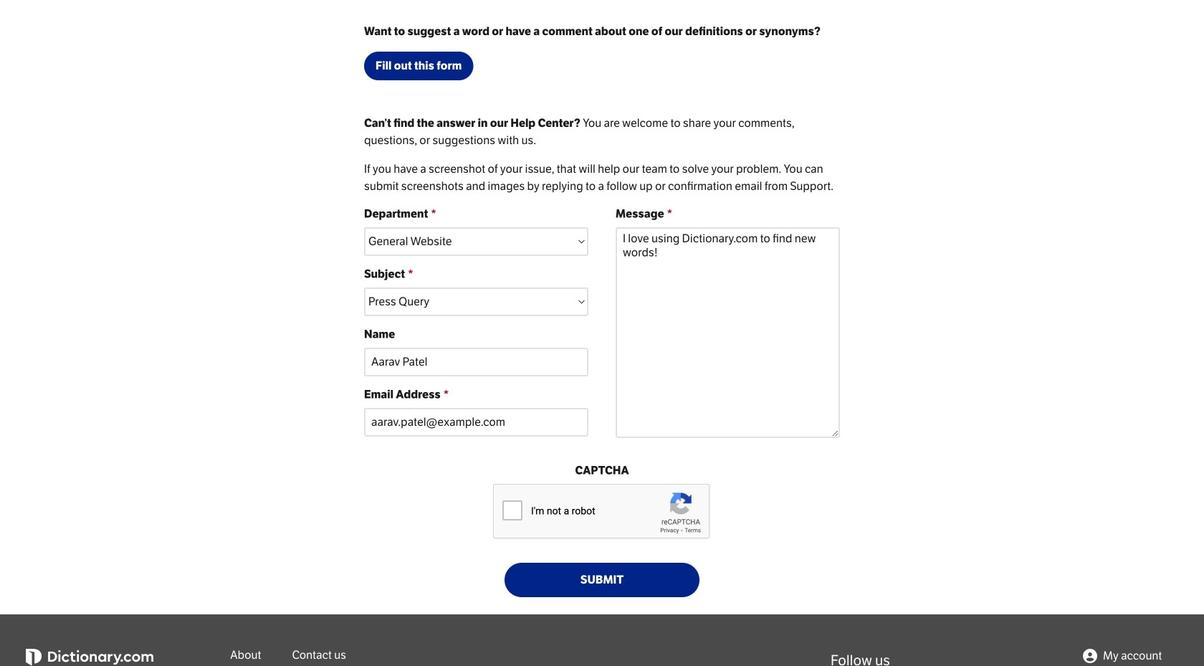 Task type: vqa. For each thing, say whether or not it's contained in the screenshot.
'option'
no



Task type: describe. For each thing, give the bounding box(es) containing it.
my account image
[[1084, 649, 1098, 663]]



Task type: locate. For each thing, give the bounding box(es) containing it.
https://www.dictionary.com image
[[26, 649, 153, 666]]

None submit
[[505, 563, 700, 597]]

None text field
[[616, 227, 840, 438], [364, 348, 589, 376], [616, 227, 840, 438], [364, 348, 589, 376]]

None text field
[[364, 408, 589, 437]]



